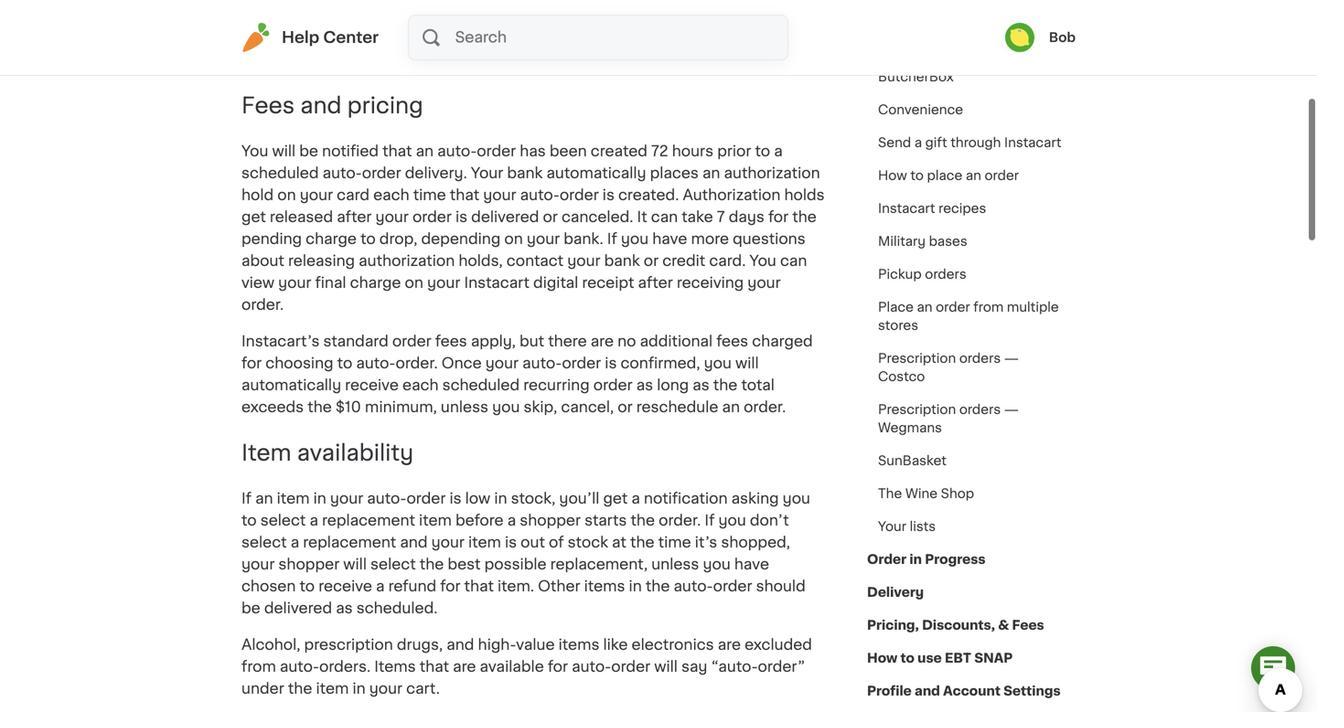 Task type: describe. For each thing, give the bounding box(es) containing it.
item.
[[498, 580, 534, 594]]

Search search field
[[453, 16, 788, 59]]

1 vertical spatial any
[[363, 53, 390, 68]]

reschedule
[[637, 400, 719, 415]]

lists
[[910, 521, 936, 533]]

costco
[[878, 371, 925, 383]]

2 horizontal spatial as
[[693, 378, 710, 393]]

you down asking on the right
[[719, 514, 746, 528]]

you for you will be notified that an auto-order has been created 72 hours prior to a scheduled auto-order delivery. your bank automatically places an authorization hold on your card each time that your auto-order is created. authorization holds get released after your order is delivered or canceled. it can take 7 days for the pending charge to drop, depending on your bank. if you have more questions about releasing authorization holds, contact your bank or credit card. you can view your final charge on your instacart digital receipt after receiving your order.
[[242, 144, 268, 159]]

order. down total
[[744, 400, 786, 415]]

no
[[618, 335, 636, 349]]

orders for prescription orders — costco
[[960, 352, 1001, 365]]

a left gift
[[915, 136, 922, 149]]

an up delivery.
[[416, 144, 434, 159]]

2 horizontal spatial if
[[705, 514, 715, 528]]

each inside you will be notified that an auto-order has been created 72 hours prior to a scheduled auto-order delivery. your bank automatically places an authorization hold on your card each time that your auto-order is created. authorization holds get released after your order is delivered or canceled. it can take 7 days for the pending charge to drop, depending on your bank. if you have more questions about releasing authorization holds, contact your bank or credit card. you can view your final charge on your instacart digital receipt after receiving your order.
[[373, 188, 410, 203]]

help
[[282, 30, 320, 45]]

authorization
[[683, 188, 781, 203]]

2 vertical spatial select
[[371, 558, 416, 572]]

1 vertical spatial charge
[[350, 276, 401, 291]]

an inside "if an item in your auto-order is low in stock, you'll get a notification asking you to select a replacement item before a shopper starts the order. if you don't select a replacement and your item is out of stock at the time it's shopped, your shopper will select the best possible replacement, unless you have chosen to receive a refund for that item. other items in the auto-order should be delivered as scheduled."
[[255, 492, 273, 506]]

automatically inside instacart's standard order fees apply, but there are no additional fees charged for choosing to auto-order. once your auto-order is confirmed, you will automatically receive each scheduled recurring order as long as the total exceeds the $10 minimum, unless you skip, cancel, or reschedule an order.
[[242, 378, 341, 393]]

auto- left tab
[[497, 53, 537, 68]]

unless inside instacart's standard order fees apply, but there are no additional fees charged for choosing to auto-order. once your auto-order is confirmed, you will automatically receive each scheduled recurring order as long as the total exceeds the $10 minimum, unless you skip, cancel, or reschedule an order.
[[441, 400, 489, 415]]

released
[[270, 210, 333, 225]]

stock
[[568, 536, 608, 550]]

a down stock,
[[508, 514, 516, 528]]

receive inside "if an item in your auto-order is low in stock, you'll get a notification asking you to select a replacement item before a shopper starts the order. if you don't select a replacement and your item is out of stock at the time it's shopped, your shopper will select the best possible replacement, unless you have chosen to receive a refund for that item. other items in the auto-order should be delivered as scheduled."
[[319, 580, 372, 594]]

value
[[516, 638, 555, 653]]

is left out
[[505, 536, 517, 550]]

bank.
[[564, 232, 604, 247]]

is left low
[[450, 492, 462, 506]]

will inside instacart's standard order fees apply, but there are no additional fees charged for choosing to auto-order. once your auto-order is confirmed, you will automatically receive each scheduled recurring order as long as the total exceeds the $10 minimum, unless you skip, cancel, or reschedule an order.
[[736, 357, 759, 371]]

more
[[691, 232, 729, 247]]

you inside you will be notified that an auto-order has been created 72 hours prior to a scheduled auto-order delivery. your bank automatically places an authorization hold on your card each time that your auto-order is created. authorization holds get released after your order is delivered or canceled. it can take 7 days for the pending charge to drop, depending on your bank. if you have more questions about releasing authorization holds, contact your bank or credit card. you can view your final charge on your instacart digital receipt after receiving your order.
[[621, 232, 649, 247]]

cancel,
[[561, 400, 614, 415]]

take
[[682, 210, 713, 225]]

for inside alcohol, prescription drugs, and high-value items like electronics are excluded from auto-orders. items that are available for auto-order will say "auto-order" under the item in your cart.
[[548, 660, 568, 675]]

a inside you will be notified that an auto-order has been created 72 hours prior to a scheduled auto-order delivery. your bank automatically places an authorization hold on your card each time that your auto-order is created. authorization holds get released after your order is delivered or canceled. it can take 7 days for the pending charge to drop, depending on your bank. if you have more questions about releasing authorization holds, contact your bank or credit card. you can view your final charge on your instacart digital receipt after receiving your order.
[[774, 144, 783, 159]]

item availability
[[242, 442, 414, 464]]

order in progress
[[867, 554, 986, 566]]

should
[[756, 580, 806, 594]]

chosen
[[242, 580, 296, 594]]

72
[[651, 144, 668, 159]]

in right low
[[494, 492, 507, 506]]

order up card
[[362, 166, 401, 181]]

pickup orders link
[[867, 258, 978, 291]]

0 vertical spatial replacement
[[322, 514, 415, 528]]

order down time.
[[537, 53, 576, 68]]

time inside you will be notified that an auto-order has been created 72 hours prior to a scheduled auto-order delivery. your bank automatically places an authorization hold on your card each time that your auto-order is created. authorization holds get released after your order is delivered or canceled. it can take 7 days for the pending charge to drop, depending on your bank. if you have more questions about releasing authorization holds, contact your bank or credit card. you can view your final charge on your instacart digital receipt after receiving your order.
[[413, 188, 446, 203]]

say
[[682, 660, 708, 675]]

how to use ebt snap
[[867, 652, 1013, 665]]

— for prescription orders — costco
[[1004, 352, 1019, 365]]

availability
[[297, 442, 414, 464]]

under
[[242, 682, 284, 697]]

1 vertical spatial replacement
[[303, 536, 396, 550]]

there
[[548, 335, 587, 349]]

discounts,
[[922, 619, 995, 632]]

instacart inside send a gift through instacart link
[[1005, 136, 1062, 149]]

the inside the you can skip or cancel an auto-order any time. update and manage subscriptions at any time from the auto-order tab on your
[[469, 53, 494, 68]]

get inside "if an item in your auto-order is low in stock, you'll get a notification asking you to select a replacement item before a shopper starts the order. if you don't select a replacement and your item is out of stock at the time it's shopped, your shopper will select the best possible replacement, unless you have chosen to receive a refund for that item. other items in the auto-order should be delivered as scheduled."
[[603, 492, 628, 506]]

the wine shop
[[878, 488, 975, 500]]

refund
[[388, 580, 437, 594]]

an inside the you can skip or cancel an auto-order any time. update and manage subscriptions at any time from the auto-order tab on your
[[408, 31, 426, 46]]

order left the "should"
[[713, 580, 753, 594]]

auto- down but at left
[[523, 357, 562, 371]]

send a gift through instacart
[[878, 136, 1062, 149]]

your down availability
[[330, 492, 363, 506]]

drugs,
[[397, 638, 443, 653]]

cancel
[[355, 31, 404, 46]]

automatically inside you will be notified that an auto-order has been created 72 hours prior to a scheduled auto-order delivery. your bank automatically places an authorization hold on your card each time that your auto-order is created. authorization holds get released after your order is delivered or canceled. it can take 7 days for the pending charge to drop, depending on your bank. if you have more questions about releasing authorization holds, contact your bank or credit card. you can view your final charge on your instacart digital receipt after receiving your order.
[[547, 166, 646, 181]]

0 vertical spatial fees
[[242, 95, 295, 117]]

your down bank.
[[567, 254, 601, 269]]

items inside "if an item in your auto-order is low in stock, you'll get a notification asking you to select a replacement item before a shopper starts the order. if you don't select a replacement and your item is out of stock at the time it's shopped, your shopper will select the best possible replacement, unless you have chosen to receive a refund for that item. other items in the auto-order should be delivered as scheduled."
[[584, 580, 625, 594]]

2 vertical spatial can
[[780, 254, 807, 269]]

prescription for costco
[[878, 352, 956, 365]]

place
[[927, 169, 963, 182]]

cart.
[[406, 682, 440, 697]]

scheduled inside instacart's standard order fees apply, but there are no additional fees charged for choosing to auto-order. once your auto-order is confirmed, you will automatically receive each scheduled recurring order as long as the total exceeds the $10 minimum, unless you skip, cancel, or reschedule an order.
[[442, 378, 520, 393]]

hold
[[242, 188, 274, 203]]

at inside the you can skip or cancel an auto-order any time. update and manage subscriptions at any time from the auto-order tab on your
[[345, 53, 360, 68]]

on up contact
[[504, 232, 523, 247]]

is up depending on the top of the page
[[456, 210, 468, 225]]

your up best
[[431, 536, 465, 550]]

user avatar image
[[1005, 23, 1035, 52]]

in down replacement,
[[629, 580, 642, 594]]

will inside "if an item in your auto-order is low in stock, you'll get a notification asking you to select a replacement item before a shopper starts the order. if you don't select a replacement and your item is out of stock at the time it's shopped, your shopper will select the best possible replacement, unless you have chosen to receive a refund for that item. other items in the auto-order should be delivered as scheduled."
[[343, 558, 367, 572]]

asking
[[732, 492, 779, 506]]

1 horizontal spatial can
[[651, 210, 678, 225]]

and inside the you can skip or cancel an auto-order any time. update and manage subscriptions at any time from the auto-order tab on your
[[641, 31, 669, 46]]

card
[[337, 188, 370, 203]]

or left credit
[[644, 254, 659, 269]]

order inside the place an order from multiple stores
[[936, 301, 970, 314]]

digital
[[533, 276, 578, 291]]

of
[[549, 536, 564, 550]]

your inside alcohol, prescription drugs, and high-value items like electronics are excluded from auto-orders. items that are available for auto-order will say "auto-order" under the item in your cart.
[[369, 682, 403, 697]]

electronics
[[632, 638, 714, 653]]

place an order from multiple stores link
[[867, 291, 1076, 342]]

and inside alcohol, prescription drugs, and high-value items like electronics are excluded from auto-orders. items that are available for auto-order will say "auto-order" under the item in your cart.
[[447, 638, 474, 653]]

each inside instacart's standard order fees apply, but there are no additional fees charged for choosing to auto-order. once your auto-order is confirmed, you will automatically receive each scheduled recurring order as long as the total exceeds the $10 minimum, unless you skip, cancel, or reschedule an order.
[[403, 378, 439, 393]]

to left drop,
[[361, 232, 376, 247]]

order inside how to place an order link
[[985, 169, 1019, 182]]

1 horizontal spatial fees
[[1012, 619, 1045, 632]]

scheduled inside you will be notified that an auto-order has been created 72 hours prior to a scheduled auto-order delivery. your bank automatically places an authorization hold on your card each time that your auto-order is created. authorization holds get released after your order is delivered or canceled. it can take 7 days for the pending charge to drop, depending on your bank. if you have more questions about releasing authorization holds, contact your bank or credit card. you can view your final charge on your instacart digital receipt after receiving your order.
[[242, 166, 319, 181]]

military bases link
[[867, 225, 979, 258]]

additional
[[640, 335, 713, 349]]

1 horizontal spatial as
[[637, 378, 653, 393]]

notification
[[644, 492, 728, 506]]

instacart's
[[242, 335, 320, 349]]

have inside "if an item in your auto-order is low in stock, you'll get a notification asking you to select a replacement item before a shopper starts the order. if you don't select a replacement and your item is out of stock at the time it's shopped, your shopper will select the best possible replacement, unless you have chosen to receive a refund for that item. other items in the auto-order should be delivered as scheduled."
[[735, 558, 770, 572]]

created
[[591, 144, 648, 159]]

place
[[878, 301, 914, 314]]

minimum,
[[365, 400, 437, 415]]

orders for pickup orders
[[925, 268, 967, 281]]

time inside the you can skip or cancel an auto-order any time. update and manage subscriptions at any time from the auto-order tab on your
[[394, 53, 427, 68]]

from inside the place an order from multiple stores
[[974, 301, 1004, 314]]

to left use
[[901, 652, 915, 665]]

order. left once
[[396, 357, 438, 371]]

as inside "if an item in your auto-order is low in stock, you'll get a notification asking you to select a replacement item before a shopper starts the order. if you don't select a replacement and your item is out of stock at the time it's shopped, your shopper will select the best possible replacement, unless you have chosen to receive a refund for that item. other items in the auto-order should be delivered as scheduled."
[[336, 602, 353, 616]]

item left before at bottom
[[419, 514, 452, 528]]

in down item availability
[[313, 492, 326, 506]]

settings
[[1004, 685, 1061, 698]]

an right place
[[966, 169, 982, 182]]

pricing, discounts, & fees link
[[867, 609, 1045, 642]]

account
[[943, 685, 1001, 698]]

you down the it's
[[703, 558, 731, 572]]

view
[[242, 276, 275, 291]]

on up released in the top of the page
[[277, 188, 296, 203]]

&
[[998, 619, 1009, 632]]

order up cancel,
[[594, 378, 633, 393]]

order right standard
[[392, 335, 432, 349]]

profile and account settings
[[867, 685, 1061, 698]]

other
[[538, 580, 581, 594]]

a up scheduled.
[[376, 580, 385, 594]]

you for you can skip or cancel an auto-order any time. update and manage subscriptions at any time from the auto-order tab on your
[[242, 31, 268, 46]]

order inside alcohol, prescription drugs, and high-value items like electronics are excluded from auto-orders. items that are available for auto-order will say "auto-order" under the item in your cart.
[[611, 660, 651, 675]]

order. inside "if an item in your auto-order is low in stock, you'll get a notification asking you to select a replacement item before a shopper starts the order. if you don't select a replacement and your item is out of stock at the time it's shopped, your shopper will select the best possible replacement, unless you have chosen to receive a refund for that item. other items in the auto-order should be delivered as scheduled."
[[659, 514, 701, 528]]

is up canceled.
[[603, 188, 615, 203]]

0 vertical spatial any
[[512, 31, 539, 46]]

contact
[[507, 254, 564, 269]]

and up notified
[[300, 95, 342, 117]]

days
[[729, 210, 765, 225]]

1 vertical spatial select
[[242, 536, 287, 550]]

auto- down availability
[[367, 492, 407, 506]]

at inside "if an item in your auto-order is low in stock, you'll get a notification asking you to select a replacement item before a shopper starts the order. if you don't select a replacement and your item is out of stock at the time it's shopped, your shopper will select the best possible replacement, unless you have chosen to receive a refund for that item. other items in the auto-order should be delivered as scheduled."
[[612, 536, 627, 550]]

unless inside "if an item in your auto-order is low in stock, you'll get a notification asking you to select a replacement item before a shopper starts the order. if you don't select a replacement and your item is out of stock at the time it's shopped, your shopper will select the best possible replacement, unless you have chosen to receive a refund for that item. other items in the auto-order should be delivered as scheduled."
[[652, 558, 699, 572]]

wine
[[906, 488, 938, 500]]

for inside "if an item in your auto-order is low in stock, you'll get a notification asking you to select a replacement item before a shopper starts the order. if you don't select a replacement and your item is out of stock at the time it's shopped, your shopper will select the best possible replacement, unless you have chosen to receive a refund for that item. other items in the auto-order should be delivered as scheduled."
[[440, 580, 461, 594]]

high-
[[478, 638, 516, 653]]

to left place
[[911, 169, 924, 182]]

send
[[878, 136, 912, 149]]

auto- down the it's
[[674, 580, 713, 594]]

fees and pricing
[[242, 95, 423, 117]]

military
[[878, 235, 926, 248]]

a left notification on the bottom of the page
[[632, 492, 640, 506]]

on down drop,
[[405, 276, 424, 291]]

through
[[951, 136, 1001, 149]]

order up canceled.
[[560, 188, 599, 203]]

your inside instacart's standard order fees apply, but there are no additional fees charged for choosing to auto-order. once your auto-order is confirmed, you will automatically receive each scheduled recurring order as long as the total exceeds the $10 minimum, unless you skip, cancel, or reschedule an order.
[[486, 357, 519, 371]]

notified
[[322, 144, 379, 159]]

you up the don't
[[783, 492, 811, 506]]

progress
[[925, 554, 986, 566]]

to up 'chosen'
[[242, 514, 257, 528]]

order. inside you will be notified that an auto-order has been created 72 hours prior to a scheduled auto-order delivery. your bank automatically places an authorization hold on your card each time that your auto-order is created. authorization holds get released after your order is delivered or canceled. it can take 7 days for the pending charge to drop, depending on your bank. if you have more questions about releasing authorization holds, contact your bank or credit card. you can view your final charge on your instacart digital receipt after receiving your order.
[[242, 298, 284, 313]]

to right prior
[[755, 144, 771, 159]]

1 horizontal spatial after
[[638, 276, 673, 291]]

prescription orders — costco link
[[867, 342, 1076, 393]]

wegmans
[[878, 422, 942, 435]]

1 vertical spatial authorization
[[359, 254, 455, 269]]

2 vertical spatial you
[[750, 254, 777, 269]]

holds,
[[459, 254, 503, 269]]

your up drop,
[[376, 210, 409, 225]]

to right 'chosen'
[[300, 580, 315, 594]]

auto- down notified
[[323, 166, 362, 181]]

order left low
[[407, 492, 446, 506]]

stores
[[878, 319, 919, 332]]

profile
[[867, 685, 912, 698]]

your down releasing
[[278, 276, 312, 291]]

you down "additional" on the top of page
[[704, 357, 732, 371]]

order left the has
[[477, 144, 516, 159]]

delivered inside "if an item in your auto-order is low in stock, you'll get a notification asking you to select a replacement item before a shopper starts the order. if you don't select a replacement and your item is out of stock at the time it's shopped, your shopper will select the best possible replacement, unless you have chosen to receive a refund for that item. other items in the auto-order should be delivered as scheduled."
[[264, 602, 332, 616]]

exceeds
[[242, 400, 304, 415]]

that down delivery.
[[450, 188, 480, 203]]

delivered inside you will be notified that an auto-order has been created 72 hours prior to a scheduled auto-order delivery. your bank automatically places an authorization hold on your card each time that your auto-order is created. authorization holds get released after your order is delivered or canceled. it can take 7 days for the pending charge to drop, depending on your bank. if you have more questions about releasing authorization holds, contact your bank or credit card. you can view your final charge on your instacart digital receipt after receiving your order.
[[471, 210, 539, 225]]

your down holds,
[[427, 276, 461, 291]]

in right order
[[910, 554, 922, 566]]

is inside instacart's standard order fees apply, but there are no additional fees charged for choosing to auto-order. once your auto-order is confirmed, you will automatically receive each scheduled recurring order as long as the total exceeds the $10 minimum, unless you skip, cancel, or reschedule an order.
[[605, 357, 617, 371]]

possible
[[485, 558, 547, 572]]

profile and account settings link
[[867, 675, 1061, 708]]

for inside you will be notified that an auto-order has been created 72 hours prior to a scheduled auto-order delivery. your bank automatically places an authorization hold on your card each time that your auto-order is created. authorization holds get released after your order is delivered or canceled. it can take 7 days for the pending charge to drop, depending on your bank. if you have more questions about releasing authorization holds, contact your bank or credit card. you can view your final charge on your instacart digital receipt after receiving your order.
[[769, 210, 789, 225]]

help center link
[[242, 23, 379, 52]]

about
[[242, 254, 284, 269]]

your inside you will be notified that an auto-order has been created 72 hours prior to a scheduled auto-order delivery. your bank automatically places an authorization hold on your card each time that your auto-order is created. authorization holds get released after your order is delivered or canceled. it can take 7 days for the pending charge to drop, depending on your bank. if you have more questions about releasing authorization holds, contact your bank or credit card. you can view your final charge on your instacart digital receipt after receiving your order.
[[471, 166, 503, 181]]

a up 'chosen'
[[291, 536, 299, 550]]

your down questions
[[748, 276, 781, 291]]

don't
[[750, 514, 789, 528]]

you left skip,
[[492, 400, 520, 415]]

depending
[[421, 232, 501, 247]]

be inside "if an item in your auto-order is low in stock, you'll get a notification asking you to select a replacement item before a shopper starts the order. if you don't select a replacement and your item is out of stock at the time it's shopped, your shopper will select the best possible replacement, unless you have chosen to receive a refund for that item. other items in the auto-order should be delivered as scheduled."
[[242, 602, 261, 616]]



Task type: locate. For each thing, give the bounding box(es) containing it.
have down "shopped,"
[[735, 558, 770, 572]]

prescription inside prescription orders — costco
[[878, 352, 956, 365]]

items
[[374, 660, 416, 675]]

available
[[480, 660, 544, 675]]

a right prior
[[774, 144, 783, 159]]

confirmed,
[[621, 357, 700, 371]]

unless down the it's
[[652, 558, 699, 572]]

send a gift through instacart link
[[867, 126, 1073, 159]]

0 horizontal spatial after
[[337, 210, 372, 225]]

receiving
[[677, 276, 744, 291]]

1 vertical spatial can
[[651, 210, 678, 225]]

0 vertical spatial unless
[[441, 400, 489, 415]]

for inside instacart's standard order fees apply, but there are no additional fees charged for choosing to auto-order. once your auto-order is confirmed, you will automatically receive each scheduled recurring order as long as the total exceeds the $10 minimum, unless you skip, cancel, or reschedule an order.
[[242, 357, 262, 371]]

and left high-
[[447, 638, 474, 653]]

1 vertical spatial have
[[735, 558, 770, 572]]

2 — from the top
[[1004, 403, 1019, 416]]

how to place an order
[[878, 169, 1019, 182]]

automatically down choosing
[[242, 378, 341, 393]]

0 vertical spatial your
[[471, 166, 503, 181]]

items inside alcohol, prescription drugs, and high-value items like electronics are excluded from auto-orders. items that are available for auto-order will say "auto-order" under the item in your cart.
[[559, 638, 600, 653]]

an inside the place an order from multiple stores
[[917, 301, 933, 314]]

on inside the you can skip or cancel an auto-order any time. update and manage subscriptions at any time from the auto-order tab on your
[[608, 53, 626, 68]]

receive
[[345, 378, 399, 393], [319, 580, 372, 594]]

0 vertical spatial orders
[[925, 268, 967, 281]]

prescription up wegmans
[[878, 403, 956, 416]]

your up released in the top of the page
[[300, 188, 333, 203]]

for up questions
[[769, 210, 789, 225]]

delivered
[[471, 210, 539, 225], [264, 602, 332, 616]]

and inside "if an item in your auto-order is low in stock, you'll get a notification asking you to select a replacement item before a shopper starts the order. if you don't select a replacement and your item is out of stock at the time it's shopped, your shopper will select the best possible replacement, unless you have chosen to receive a refund for that item. other items in the auto-order should be delivered as scheduled."
[[400, 536, 428, 550]]

military bases
[[878, 235, 968, 248]]

order
[[469, 31, 508, 46], [537, 53, 576, 68], [477, 144, 516, 159], [362, 166, 401, 181], [985, 169, 1019, 182], [560, 188, 599, 203], [413, 210, 452, 225], [936, 301, 970, 314], [392, 335, 432, 349], [562, 357, 601, 371], [594, 378, 633, 393], [407, 492, 446, 506], [713, 580, 753, 594], [611, 660, 651, 675]]

instacart image
[[242, 23, 271, 52]]

as down confirmed,
[[637, 378, 653, 393]]

the wine shop link
[[867, 478, 986, 511]]

0 horizontal spatial instacart
[[464, 276, 530, 291]]

1 vertical spatial if
[[242, 492, 252, 506]]

you up hold
[[242, 144, 268, 159]]

credit
[[663, 254, 706, 269]]

and up the orders
[[641, 31, 669, 46]]

automatically down the created
[[547, 166, 646, 181]]

0 vertical spatial items
[[584, 580, 625, 594]]

1 horizontal spatial at
[[612, 536, 627, 550]]

2 horizontal spatial instacart
[[1005, 136, 1062, 149]]

can
[[272, 31, 299, 46], [651, 210, 678, 225], [780, 254, 807, 269]]

instacart recipes link
[[867, 192, 998, 225]]

butcherbox link
[[867, 60, 965, 93]]

auto- down standard
[[356, 357, 396, 371]]

shop
[[941, 488, 975, 500]]

hours
[[672, 144, 714, 159]]

or inside instacart's standard order fees apply, but there are no additional fees charged for choosing to auto-order. once your auto-order is confirmed, you will automatically receive each scheduled recurring order as long as the total exceeds the $10 minimum, unless you skip, cancel, or reschedule an order.
[[618, 400, 633, 415]]

how for how to place an order
[[878, 169, 907, 182]]

0 horizontal spatial if
[[242, 492, 252, 506]]

1 vertical spatial delivered
[[264, 602, 332, 616]]

places
[[650, 166, 699, 181]]

or right skip
[[337, 31, 352, 46]]

0 horizontal spatial fees
[[242, 95, 295, 117]]

1 vertical spatial instacart
[[878, 202, 936, 215]]

will inside you will be notified that an auto-order has been created 72 hours prior to a scheduled auto-order delivery. your bank automatically places an authorization hold on your card each time that your auto-order is created. authorization holds get released after your order is delivered or canceled. it can take 7 days for the pending charge to drop, depending on your bank. if you have more questions about releasing authorization holds, contact your bank or credit card. you can view your final charge on your instacart digital receipt after receiving your order.
[[272, 144, 296, 159]]

can down questions
[[780, 254, 807, 269]]

will up total
[[736, 357, 759, 371]]

questions
[[733, 232, 806, 247]]

1 vertical spatial bank
[[604, 254, 640, 269]]

it
[[637, 210, 648, 225]]

prescription for wegmans
[[878, 403, 956, 416]]

fees up once
[[435, 335, 467, 349]]

2 horizontal spatial can
[[780, 254, 807, 269]]

your lists
[[878, 521, 936, 533]]

1 vertical spatial prescription
[[878, 403, 956, 416]]

pickup orders
[[878, 268, 967, 281]]

1 horizontal spatial scheduled
[[442, 378, 520, 393]]

as right long
[[693, 378, 710, 393]]

0 horizontal spatial unless
[[441, 400, 489, 415]]

0 vertical spatial bank
[[507, 166, 543, 181]]

your up contact
[[527, 232, 560, 247]]

will down electronics
[[654, 660, 678, 675]]

order down like
[[611, 660, 651, 675]]

1 horizontal spatial any
[[512, 31, 539, 46]]

an inside instacart's standard order fees apply, but there are no additional fees charged for choosing to auto-order. once your auto-order is confirmed, you will automatically receive each scheduled recurring order as long as the total exceeds the $10 minimum, unless you skip, cancel, or reschedule an order.
[[722, 400, 740, 415]]

0 horizontal spatial scheduled
[[242, 166, 319, 181]]

in
[[313, 492, 326, 506], [494, 492, 507, 506], [910, 554, 922, 566], [629, 580, 642, 594], [353, 682, 366, 697]]

in inside alcohol, prescription drugs, and high-value items like electronics are excluded from auto-orders. items that are available for auto-order will say "auto-order" under the item in your cart.
[[353, 682, 366, 697]]

fees
[[242, 95, 295, 117], [1012, 619, 1045, 632]]

authorization
[[724, 166, 820, 181], [359, 254, 455, 269]]

charge
[[306, 232, 357, 247], [350, 276, 401, 291]]

orders inside the prescription orders — wegmans
[[960, 403, 1001, 416]]

how up the profile
[[867, 652, 898, 665]]

for
[[769, 210, 789, 225], [242, 357, 262, 371], [440, 580, 461, 594], [548, 660, 568, 675]]

manage
[[673, 31, 732, 46]]

to inside instacart's standard order fees apply, but there are no additional fees charged for choosing to auto-order. once your auto-order is confirmed, you will automatically receive each scheduled recurring order as long as the total exceeds the $10 minimum, unless you skip, cancel, or reschedule an order.
[[337, 357, 353, 371]]

an
[[408, 31, 426, 46], [416, 144, 434, 159], [703, 166, 720, 181], [966, 169, 982, 182], [917, 301, 933, 314], [722, 400, 740, 415], [255, 492, 273, 506]]

bank
[[507, 166, 543, 181], [604, 254, 640, 269]]

or right cancel,
[[618, 400, 633, 415]]

1 horizontal spatial instacart
[[878, 202, 936, 215]]

order up depending on the top of the page
[[413, 210, 452, 225]]

and inside profile and account settings link
[[915, 685, 940, 698]]

1 vertical spatial each
[[403, 378, 439, 393]]

scheduled down once
[[442, 378, 520, 393]]

your up depending on the top of the page
[[483, 188, 517, 203]]

1 horizontal spatial bank
[[604, 254, 640, 269]]

time inside "if an item in your auto-order is low in stock, you'll get a notification asking you to select a replacement item before a shopper starts the order. if you don't select a replacement and your item is out of stock at the time it's shopped, your shopper will select the best possible replacement, unless you have chosen to receive a refund for that item. other items in the auto-order should be delivered as scheduled."
[[658, 536, 691, 550]]

0 vertical spatial receive
[[345, 378, 399, 393]]

time.
[[543, 31, 580, 46]]

how to use ebt snap link
[[867, 642, 1013, 675]]

instacart inside instacart recipes "link"
[[878, 202, 936, 215]]

be down 'chosen'
[[242, 602, 261, 616]]

if down canceled.
[[607, 232, 617, 247]]

have inside you will be notified that an auto-order has been created 72 hours prior to a scheduled auto-order delivery. your bank automatically places an authorization hold on your card each time that your auto-order is created. authorization holds get released after your order is delivered or canceled. it can take 7 days for the pending charge to drop, depending on your bank. if you have more questions about releasing authorization holds, contact your bank or credit card. you can view your final charge on your instacart digital receipt after receiving your order.
[[653, 232, 688, 247]]

0 vertical spatial from
[[431, 53, 466, 68]]

shopped,
[[721, 536, 790, 550]]

can up subscriptions
[[272, 31, 299, 46]]

0 vertical spatial how
[[878, 169, 907, 182]]

0 horizontal spatial are
[[453, 660, 476, 675]]

for down value
[[548, 660, 568, 675]]

2 fees from the left
[[717, 335, 749, 349]]

0 vertical spatial can
[[272, 31, 299, 46]]

1 fees from the left
[[435, 335, 467, 349]]

0 vertical spatial you
[[242, 31, 268, 46]]

at
[[345, 53, 360, 68], [612, 536, 627, 550]]

your right delivery.
[[471, 166, 503, 181]]

bank up receipt
[[604, 254, 640, 269]]

0 vertical spatial authorization
[[724, 166, 820, 181]]

order left time.
[[469, 31, 508, 46]]

time down cancel
[[394, 53, 427, 68]]

your down the "update"
[[630, 53, 663, 68]]

multiple
[[1007, 301, 1059, 314]]

items down replacement,
[[584, 580, 625, 594]]

an down item
[[255, 492, 273, 506]]

— inside the prescription orders — wegmans
[[1004, 403, 1019, 416]]

1 vertical spatial receive
[[319, 580, 372, 594]]

choosing
[[266, 357, 334, 371]]

any
[[512, 31, 539, 46], [363, 53, 390, 68]]

2 vertical spatial are
[[453, 660, 476, 675]]

orders down place an order from multiple stores link
[[960, 352, 1001, 365]]

1 vertical spatial your
[[878, 521, 907, 533]]

alcohol,
[[242, 638, 301, 653]]

for down instacart's
[[242, 357, 262, 371]]

1 — from the top
[[1004, 352, 1019, 365]]

snap
[[975, 652, 1013, 665]]

alcohol, prescription drugs, and high-value items like electronics are excluded from auto-orders. items that are available for auto-order will say "auto-order" under the item in your cart.
[[242, 638, 812, 697]]

out
[[521, 536, 545, 550]]

0 horizontal spatial at
[[345, 53, 360, 68]]

has
[[520, 144, 546, 159]]

items left like
[[559, 638, 600, 653]]

0 horizontal spatial shopper
[[279, 558, 340, 572]]

will inside alcohol, prescription drugs, and high-value items like electronics are excluded from auto-orders. items that are available for auto-order will say "auto-order" under the item in your cart.
[[654, 660, 678, 675]]

2 prescription from the top
[[878, 403, 956, 416]]

card.
[[709, 254, 746, 269]]

0 vertical spatial automatically
[[547, 166, 646, 181]]

1 prescription from the top
[[878, 352, 956, 365]]

are left no
[[591, 335, 614, 349]]

0 horizontal spatial as
[[336, 602, 353, 616]]

1 horizontal spatial shopper
[[520, 514, 581, 528]]

prescription
[[878, 352, 956, 365], [878, 403, 956, 416]]

instacart inside you will be notified that an auto-order has been created 72 hours prior to a scheduled auto-order delivery. your bank automatically places an authorization hold on your card each time that your auto-order is created. authorization holds get released after your order is delivered or canceled. it can take 7 days for the pending charge to drop, depending on your bank. if you have more questions about releasing authorization holds, contact your bank or credit card. you can view your final charge on your instacart digital receipt after receiving your order.
[[464, 276, 530, 291]]

bob
[[1049, 31, 1076, 44]]

0 vertical spatial are
[[591, 335, 614, 349]]

and down use
[[915, 685, 940, 698]]

once
[[442, 357, 482, 371]]

canceled.
[[562, 210, 634, 225]]

an right "reschedule"
[[722, 400, 740, 415]]

skip
[[303, 31, 333, 46]]

1 vertical spatial items
[[559, 638, 600, 653]]

instacart right through
[[1005, 136, 1062, 149]]

0 horizontal spatial any
[[363, 53, 390, 68]]

stock,
[[511, 492, 556, 506]]

or up contact
[[543, 210, 558, 225]]

you
[[621, 232, 649, 247], [704, 357, 732, 371], [492, 400, 520, 415], [783, 492, 811, 506], [719, 514, 746, 528], [703, 558, 731, 572]]

the
[[878, 488, 902, 500]]

any left time.
[[512, 31, 539, 46]]

auto- up delivery.
[[437, 144, 477, 159]]

item down item
[[277, 492, 310, 506]]

tab
[[580, 53, 604, 68]]

on
[[608, 53, 626, 68], [277, 188, 296, 203], [504, 232, 523, 247], [405, 276, 424, 291]]

0 vertical spatial select
[[261, 514, 306, 528]]

2 vertical spatial if
[[705, 514, 715, 528]]

at down center
[[345, 53, 360, 68]]

orders inside prescription orders — costco
[[960, 352, 1001, 365]]

— for prescription orders — wegmans
[[1004, 403, 1019, 416]]

you inside the you can skip or cancel an auto-order any time. update and manage subscriptions at any time from the auto-order tab on your
[[242, 31, 268, 46]]

order down "there"
[[562, 357, 601, 371]]

from inside alcohol, prescription drugs, and high-value items like electronics are excluded from auto-orders. items that are available for auto-order will say "auto-order" under the item in your cart.
[[242, 660, 276, 675]]

or inside the you can skip or cancel an auto-order any time. update and manage subscriptions at any time from the auto-order tab on your
[[337, 31, 352, 46]]

receipt
[[582, 276, 634, 291]]

your up 'chosen'
[[242, 558, 275, 572]]

instacart's standard order fees apply, but there are no additional fees charged for choosing to auto-order. once your auto-order is confirmed, you will automatically receive each scheduled recurring order as long as the total exceeds the $10 minimum, unless you skip, cancel, or reschedule an order.
[[242, 335, 813, 415]]

scheduled up hold
[[242, 166, 319, 181]]

order down pickup orders link
[[936, 301, 970, 314]]

that up delivery.
[[383, 144, 412, 159]]

can right it
[[651, 210, 678, 225]]

2 horizontal spatial are
[[718, 638, 741, 653]]

your
[[630, 53, 663, 68], [300, 188, 333, 203], [483, 188, 517, 203], [376, 210, 409, 225], [527, 232, 560, 247], [567, 254, 601, 269], [278, 276, 312, 291], [427, 276, 461, 291], [748, 276, 781, 291], [486, 357, 519, 371], [330, 492, 363, 506], [431, 536, 465, 550], [242, 558, 275, 572], [369, 682, 403, 697]]

are up "auto-
[[718, 638, 741, 653]]

replacement
[[322, 514, 415, 528], [303, 536, 396, 550]]

pricing, discounts, & fees
[[867, 619, 1045, 632]]

1 vertical spatial from
[[974, 301, 1004, 314]]

delivery link
[[867, 576, 924, 609]]

orders page.
[[667, 53, 769, 68]]

auto- down like
[[572, 660, 611, 675]]

1 horizontal spatial fees
[[717, 335, 749, 349]]

2 vertical spatial instacart
[[464, 276, 530, 291]]

recurring
[[524, 378, 590, 393]]

you'll
[[559, 492, 600, 506]]

are inside instacart's standard order fees apply, but there are no additional fees charged for choosing to auto-order. once your auto-order is confirmed, you will automatically receive each scheduled recurring order as long as the total exceeds the $10 minimum, unless you skip, cancel, or reschedule an order.
[[591, 335, 614, 349]]

can inside the you can skip or cancel an auto-order any time. update and manage subscriptions at any time from the auto-order tab on your
[[272, 31, 299, 46]]

your inside the you can skip or cancel an auto-order any time. update and manage subscriptions at any time from the auto-order tab on your
[[630, 53, 663, 68]]

releasing
[[288, 254, 355, 269]]

1 vertical spatial you
[[242, 144, 268, 159]]

any down cancel
[[363, 53, 390, 68]]

how down send
[[878, 169, 907, 182]]

item inside alcohol, prescription drugs, and high-value items like electronics are excluded from auto-orders. items that are available for auto-order will say "auto-order" under the item in your cart.
[[316, 682, 349, 697]]

order
[[867, 554, 907, 566]]

convenience
[[878, 103, 964, 116]]

2 horizontal spatial from
[[974, 301, 1004, 314]]

1 vertical spatial automatically
[[242, 378, 341, 393]]

your lists link
[[867, 511, 947, 543]]

0 vertical spatial instacart
[[1005, 136, 1062, 149]]

delivery
[[867, 586, 924, 599]]

pricing,
[[867, 619, 919, 632]]

prescription orders — costco
[[878, 352, 1019, 383]]

holds
[[785, 188, 825, 203]]

fees right the '&'
[[1012, 619, 1045, 632]]

0 vertical spatial delivered
[[471, 210, 539, 225]]

1 vertical spatial fees
[[1012, 619, 1045, 632]]

receive inside instacart's standard order fees apply, but there are no additional fees charged for choosing to auto-order. once your auto-order is confirmed, you will automatically receive each scheduled recurring order as long as the total exceeds the $10 minimum, unless you skip, cancel, or reschedule an order.
[[345, 378, 399, 393]]

if inside you will be notified that an auto-order has been created 72 hours prior to a scheduled auto-order delivery. your bank automatically places an authorization hold on your card each time that your auto-order is created. authorization holds get released after your order is delivered or canceled. it can take 7 days for the pending charge to drop, depending on your bank. if you have more questions about releasing authorization holds, contact your bank or credit card. you can view your final charge on your instacart digital receipt after receiving your order.
[[607, 232, 617, 247]]

the inside alcohol, prescription drugs, and high-value items like electronics are excluded from auto-orders. items that are available for auto-order will say "auto-order" under the item in your cart.
[[288, 682, 312, 697]]

0 vertical spatial scheduled
[[242, 166, 319, 181]]

1 horizontal spatial are
[[591, 335, 614, 349]]

auto- down alcohol,
[[280, 660, 319, 675]]

fees left the charged
[[717, 335, 749, 349]]

0 horizontal spatial be
[[242, 602, 261, 616]]

1 vertical spatial unless
[[652, 558, 699, 572]]

prior
[[717, 144, 752, 159]]

0 horizontal spatial automatically
[[242, 378, 341, 393]]

item down before at bottom
[[468, 536, 501, 550]]

1 vertical spatial —
[[1004, 403, 1019, 416]]

1 horizontal spatial automatically
[[547, 166, 646, 181]]

pending
[[242, 232, 302, 247]]

2 vertical spatial time
[[658, 536, 691, 550]]

1 horizontal spatial authorization
[[724, 166, 820, 181]]

gift
[[926, 136, 948, 149]]

from inside the you can skip or cancel an auto-order any time. update and manage subscriptions at any time from the auto-order tab on your
[[431, 53, 466, 68]]

the inside you will be notified that an auto-order has been created 72 hours prior to a scheduled auto-order delivery. your bank automatically places an authorization hold on your card each time that your auto-order is created. authorization holds get released after your order is delivered or canceled. it can take 7 days for the pending charge to drop, depending on your bank. if you have more questions about releasing authorization holds, contact your bank or credit card. you can view your final charge on your instacart digital receipt after receiving your order.
[[793, 210, 817, 225]]

that inside "if an item in your auto-order is low in stock, you'll get a notification asking you to select a replacement item before a shopper starts the order. if you don't select a replacement and your item is out of stock at the time it's shopped, your shopper will select the best possible replacement, unless you have chosen to receive a refund for that item. other items in the auto-order should be delivered as scheduled."
[[464, 580, 494, 594]]

1 vertical spatial scheduled
[[442, 378, 520, 393]]

0 vertical spatial have
[[653, 232, 688, 247]]

center
[[323, 30, 379, 45]]

orders
[[667, 53, 721, 68]]

auto- down the has
[[520, 188, 560, 203]]

bases
[[929, 235, 968, 248]]

1 horizontal spatial your
[[878, 521, 907, 533]]

0 vertical spatial time
[[394, 53, 427, 68]]

prescription inside the prescription orders — wegmans
[[878, 403, 956, 416]]

is
[[603, 188, 615, 203], [456, 210, 468, 225], [605, 357, 617, 371], [450, 492, 462, 506], [505, 536, 517, 550]]

you down questions
[[750, 254, 777, 269]]

1 vertical spatial be
[[242, 602, 261, 616]]

if down item
[[242, 492, 252, 506]]

2 vertical spatial from
[[242, 660, 276, 675]]

0 horizontal spatial authorization
[[359, 254, 455, 269]]

orders down bases
[[925, 268, 967, 281]]

0 horizontal spatial can
[[272, 31, 299, 46]]

get inside you will be notified that an auto-order has been created 72 hours prior to a scheduled auto-order delivery. your bank automatically places an authorization hold on your card each time that your auto-order is created. authorization holds get released after your order is delivered or canceled. it can take 7 days for the pending charge to drop, depending on your bank. if you have more questions about releasing authorization holds, contact your bank or credit card. you can view your final charge on your instacart digital receipt after receiving your order.
[[242, 210, 266, 225]]

update
[[583, 31, 637, 46]]

auto- right cancel
[[430, 31, 469, 46]]

pricing
[[347, 95, 423, 117]]

shopper
[[520, 514, 581, 528], [279, 558, 340, 572]]

0 vertical spatial at
[[345, 53, 360, 68]]

after down card
[[337, 210, 372, 225]]

0 vertical spatial charge
[[306, 232, 357, 247]]

0 vertical spatial shopper
[[520, 514, 581, 528]]

0 horizontal spatial bank
[[507, 166, 543, 181]]

it's
[[695, 536, 718, 550]]

unless down once
[[441, 400, 489, 415]]

sunbasket
[[878, 455, 947, 468]]

receive up scheduled.
[[319, 580, 372, 594]]

that down best
[[464, 580, 494, 594]]

how for how to use ebt snap
[[867, 652, 898, 665]]

0 vertical spatial —
[[1004, 352, 1019, 365]]

to down standard
[[337, 357, 353, 371]]

your down items
[[369, 682, 403, 697]]

1 vertical spatial shopper
[[279, 558, 340, 572]]

long
[[657, 378, 689, 393]]

1 vertical spatial after
[[638, 276, 673, 291]]

0 horizontal spatial from
[[242, 660, 276, 675]]

0 vertical spatial prescription
[[878, 352, 956, 365]]

1 vertical spatial at
[[612, 536, 627, 550]]

that inside alcohol, prescription drugs, and high-value items like electronics are excluded from auto-orders. items that are available for auto-order will say "auto-order" under the item in your cart.
[[420, 660, 449, 675]]

0 horizontal spatial get
[[242, 210, 266, 225]]

— down prescription orders — costco "link"
[[1004, 403, 1019, 416]]

order in progress link
[[867, 543, 986, 576]]

1 horizontal spatial from
[[431, 53, 466, 68]]

low
[[465, 492, 491, 506]]

1 vertical spatial are
[[718, 638, 741, 653]]

0 horizontal spatial your
[[471, 166, 503, 181]]

0 vertical spatial get
[[242, 210, 266, 225]]

a down item availability
[[310, 514, 318, 528]]

be inside you will be notified that an auto-order has been created 72 hours prior to a scheduled auto-order delivery. your bank automatically places an authorization hold on your card each time that your auto-order is created. authorization holds get released after your order is delivered or canceled. it can take 7 days for the pending charge to drop, depending on your bank. if you have more questions about releasing authorization holds, contact your bank or credit card. you can view your final charge on your instacart digital receipt after receiving your order.
[[299, 144, 318, 159]]

1 horizontal spatial delivered
[[471, 210, 539, 225]]

an down hours
[[703, 166, 720, 181]]

item down orders. in the bottom left of the page
[[316, 682, 349, 697]]

orders for prescription orders — wegmans
[[960, 403, 1001, 416]]

— inside prescription orders — costco
[[1004, 352, 1019, 365]]



Task type: vqa. For each thing, say whether or not it's contained in the screenshot.
Potato at the bottom right
no



